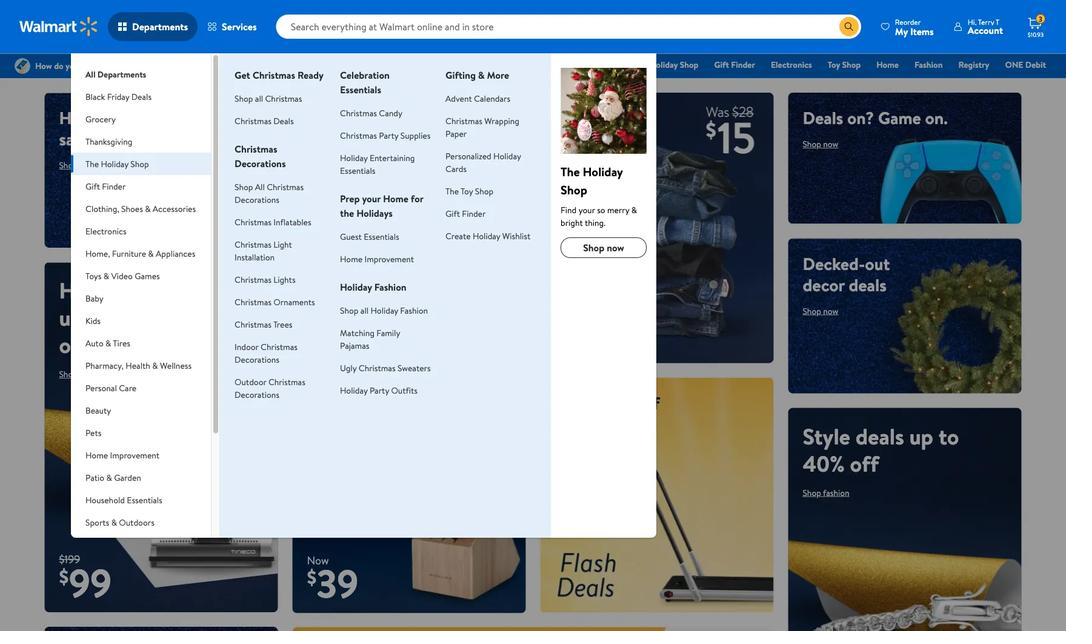 Task type: describe. For each thing, give the bounding box(es) containing it.
christmas ornaments
[[235, 296, 315, 308]]

christmas wrapping paper link
[[446, 115, 520, 139]]

home down my
[[877, 59, 899, 71]]

tires
[[113, 337, 130, 349]]

christmas trees
[[235, 319, 292, 330]]

fashion
[[823, 487, 850, 499]]

prep
[[340, 192, 360, 206]]

grocery & essentials
[[479, 59, 554, 71]]

thanksgiving button
[[71, 130, 211, 153]]

beauty button
[[71, 399, 211, 422]]

black for black friday deals dropdown button
[[85, 91, 105, 102]]

all for holiday
[[361, 305, 369, 316]]

entertaining
[[370, 152, 415, 164]]

pajamas
[[340, 340, 369, 352]]

more
[[487, 69, 509, 82]]

shop now link for home deals up to 30% off
[[59, 369, 95, 380]]

40% inside style deals up to 40% off
[[803, 449, 845, 479]]

high tech gifts, huge savings
[[59, 106, 216, 151]]

gift finder link for the toy shop
[[446, 208, 486, 219]]

calendars
[[474, 92, 511, 104]]

shop now for high tech gifts, huge savings
[[59, 159, 95, 171]]

christmas light installation link
[[235, 239, 292, 263]]

now for decked-out decor deals
[[823, 305, 839, 317]]

style deals up to 40% off
[[803, 421, 959, 479]]

ornaments
[[274, 296, 315, 308]]

supplies inside seasonal decor & party supplies
[[85, 552, 116, 564]]

sports & outdoors
[[85, 517, 154, 529]]

terry
[[978, 17, 994, 27]]

finder for the toy shop
[[462, 208, 486, 219]]

celebration essentials
[[340, 69, 390, 96]]

party for christmas
[[379, 129, 399, 141]]

shop all holiday fashion
[[340, 305, 428, 316]]

shop now for deals on? game on.
[[803, 138, 839, 150]]

grocery button
[[71, 108, 211, 130]]

gear
[[605, 413, 638, 436]]

christmas up holiday party outfits link at the left of page
[[359, 362, 396, 374]]

sweaters
[[398, 362, 431, 374]]

ugly christmas sweaters link
[[340, 362, 431, 374]]

shop now link for deals on? game on.
[[803, 138, 839, 150]]

all departments
[[85, 68, 146, 80]]

create holiday wishlist link
[[446, 230, 531, 242]]

now $ 39
[[307, 553, 359, 611]]

patio & garden button
[[71, 467, 211, 489]]

christmas decorations
[[235, 142, 286, 170]]

& inside pharmacy, health & wellness dropdown button
[[152, 360, 158, 372]]

friday for black friday deals dropdown button
[[107, 91, 129, 102]]

& inside seasonal decor & party supplies
[[144, 539, 150, 551]]

ugly
[[340, 362, 357, 374]]

to for home
[[88, 303, 109, 333]]

so
[[597, 204, 605, 216]]

matching
[[340, 327, 375, 339]]

up for home deals up to 30% off
[[59, 303, 83, 333]]

walmart+
[[1010, 76, 1046, 88]]

get christmas ready
[[235, 69, 324, 82]]

improvement for home improvement dropdown button
[[110, 449, 159, 461]]

accessories
[[153, 203, 196, 215]]

guest
[[340, 231, 362, 242]]

the toy shop
[[446, 185, 494, 197]]

black friday deals for black friday deals link
[[396, 59, 463, 71]]

reorder my items
[[895, 17, 934, 38]]

Walmart Site-Wide search field
[[276, 15, 861, 39]]

shop now link for save big!
[[307, 330, 362, 349]]

clothing, shoes & accessories button
[[71, 198, 211, 220]]

wellness
[[160, 360, 192, 372]]

40% inside up to 40% off sports gear
[[600, 391, 633, 415]]

home inside home deals up to 30% off
[[59, 276, 116, 306]]

holiday inside dropdown button
[[101, 158, 128, 170]]

christmas lights link
[[235, 274, 296, 286]]

0 horizontal spatial toy
[[461, 185, 473, 197]]

& inside 'the holiday shop find your so merry & bright thing.'
[[632, 204, 637, 216]]

gifting
[[446, 69, 476, 82]]

christmas down celebration essentials
[[340, 107, 377, 119]]

thanksgiving link
[[565, 58, 624, 71]]

gift inside dropdown button
[[85, 180, 100, 192]]

outfits
[[391, 385, 418, 396]]

shop all holiday fashion link
[[340, 305, 428, 316]]

served
[[425, 391, 473, 415]]

deals left on?
[[803, 106, 843, 130]]

seasonal decor & party supplies button
[[71, 534, 211, 569]]

essentials for household essentials
[[127, 494, 162, 506]]

grocery & essentials link
[[474, 58, 560, 71]]

0 horizontal spatial all
[[85, 68, 95, 80]]

now
[[307, 553, 329, 568]]

electronics for electronics link
[[771, 59, 812, 71]]

deals up advent
[[443, 59, 463, 71]]

for
[[411, 192, 423, 206]]

toy shop
[[828, 59, 861, 71]]

deals inside dropdown button
[[131, 91, 152, 102]]

outdoor
[[235, 376, 266, 388]]

shop inside dropdown button
[[131, 158, 149, 170]]

$10.93
[[1028, 30, 1044, 38]]

now for deals on? game on.
[[823, 138, 839, 150]]

& inside 'clothing, shoes & accessories' dropdown button
[[145, 203, 151, 215]]

$ for 99
[[59, 563, 69, 590]]

advent
[[446, 92, 472, 104]]

& inside sports & outdoors dropdown button
[[111, 517, 117, 529]]

home improvement for home improvement link
[[340, 253, 414, 265]]

video
[[111, 270, 133, 282]]

deals inside decked-out decor deals
[[849, 273, 887, 297]]

christmas up christmas light installation link at top left
[[235, 216, 272, 228]]

christmas inside christmas light installation
[[235, 239, 272, 250]]

indoor christmas decorations
[[235, 341, 298, 366]]

departments button
[[108, 12, 198, 41]]

to for style
[[939, 421, 959, 452]]

up for style deals up to 40% off
[[910, 421, 934, 452]]

now for high tech gifts, huge savings
[[80, 159, 95, 171]]

personalized holiday cards
[[446, 150, 521, 175]]

off for style deals up to 40% off
[[850, 449, 879, 479]]

seasonal decor & party supplies
[[85, 539, 171, 564]]

now for save big!
[[337, 333, 353, 345]]

1 vertical spatial fashion
[[374, 281, 407, 294]]

game
[[878, 106, 921, 130]]

the holiday shop link
[[629, 58, 704, 71]]

holiday fashion
[[340, 281, 407, 294]]

light
[[274, 239, 292, 250]]

christmas inflatables
[[235, 216, 311, 228]]

are
[[397, 391, 421, 415]]

the for the holiday shop link
[[634, 59, 648, 71]]

home,
[[85, 248, 110, 259]]

create
[[446, 230, 471, 242]]

christmas up christmas trees link
[[235, 296, 272, 308]]

the holiday shop for the holiday shop dropdown button
[[85, 158, 149, 170]]

deals for home deals are served
[[356, 391, 393, 415]]

gift finder for the toy shop
[[446, 208, 486, 219]]

christmas party supplies link
[[340, 129, 431, 141]]

black friday deals link
[[391, 58, 469, 71]]

& inside "toys & video games" dropdown button
[[104, 270, 109, 282]]

home link
[[871, 58, 904, 71]]

deals for style deals up to 40% off
[[856, 421, 904, 452]]

christmas down get christmas ready
[[265, 92, 302, 104]]

christmas ornaments link
[[235, 296, 315, 308]]

save big!
[[307, 264, 456, 318]]

games
[[135, 270, 160, 282]]

inflatables
[[274, 216, 311, 228]]

holiday inside 'the holiday shop find your so merry & bright thing.'
[[583, 163, 623, 180]]

the
[[340, 207, 354, 220]]

auto
[[85, 337, 103, 349]]

shop now link for high tech gifts, huge savings
[[59, 159, 95, 171]]

debit
[[1026, 59, 1046, 71]]

household
[[85, 494, 125, 506]]

christmas candy link
[[340, 107, 403, 119]]

black friday deals for black friday deals dropdown button
[[85, 91, 152, 102]]

hi,
[[968, 17, 977, 27]]

family
[[377, 327, 400, 339]]

personalized holiday cards link
[[446, 150, 521, 175]]

departments inside departments dropdown button
[[132, 20, 188, 33]]

seasonal
[[85, 539, 117, 551]]

shop fashion link
[[803, 487, 850, 499]]



Task type: vqa. For each thing, say whether or not it's contained in the screenshot.


Task type: locate. For each thing, give the bounding box(es) containing it.
0 horizontal spatial 40%
[[600, 391, 633, 415]]

deals up grocery dropdown button
[[131, 91, 152, 102]]

household essentials button
[[71, 489, 211, 512]]

pharmacy, health & wellness button
[[71, 355, 211, 377]]

1 vertical spatial the holiday shop
[[85, 158, 149, 170]]

essentials inside dropdown button
[[127, 494, 162, 506]]

one debit walmart+
[[1005, 59, 1046, 88]]

& right health
[[152, 360, 158, 372]]

christmas down indoor christmas decorations at the bottom left of the page
[[269, 376, 305, 388]]

0 horizontal spatial to
[[88, 303, 109, 333]]

holidays
[[357, 207, 393, 220]]

gift finder link for the holiday shop
[[709, 58, 761, 71]]

holiday party outfits
[[340, 385, 418, 396]]

Search search field
[[276, 15, 861, 39]]

1 horizontal spatial thanksgiving
[[570, 59, 619, 71]]

savings
[[59, 127, 113, 151]]

electronics left toy shop
[[771, 59, 812, 71]]

0 vertical spatial improvement
[[365, 253, 414, 265]]

christmas inside outdoor christmas decorations
[[269, 376, 305, 388]]

0 horizontal spatial electronics
[[85, 225, 126, 237]]

grocery for grocery
[[85, 113, 116, 125]]

home up patio
[[85, 449, 108, 461]]

christmas down christmas deals
[[235, 142, 277, 156]]

party down sports & outdoors dropdown button at the left bottom of the page
[[152, 539, 171, 551]]

1 horizontal spatial $
[[307, 564, 317, 591]]

up
[[555, 391, 576, 415]]

all up 'matching' on the left of the page
[[361, 305, 369, 316]]

personal
[[85, 382, 117, 394]]

thanksgiving inside "dropdown button"
[[85, 135, 132, 147]]

christmas up shop all christmas
[[253, 69, 295, 82]]

40% right up
[[600, 391, 633, 415]]

2 horizontal spatial to
[[939, 421, 959, 452]]

& left more
[[478, 69, 485, 82]]

1 vertical spatial grocery
[[85, 113, 116, 125]]

thanksgiving for thanksgiving link
[[570, 59, 619, 71]]

party down candy
[[379, 129, 399, 141]]

all up "christmas deals" link
[[255, 92, 263, 104]]

trees
[[273, 319, 292, 330]]

party for holiday
[[370, 385, 389, 396]]

friday up tech
[[107, 91, 129, 102]]

deals inside home deals up to 30% off
[[122, 276, 170, 306]]

departments
[[132, 20, 188, 33], [97, 68, 146, 80]]

kids
[[85, 315, 101, 327]]

finder for the holiday shop
[[731, 59, 755, 71]]

home left for
[[383, 192, 409, 206]]

the inside dropdown button
[[85, 158, 99, 170]]

christmas up paper
[[446, 115, 483, 127]]

christmas lights
[[235, 274, 296, 286]]

0 vertical spatial all
[[255, 92, 263, 104]]

finder left electronics link
[[731, 59, 755, 71]]

0 vertical spatial fashion
[[915, 59, 943, 71]]

grocery
[[479, 59, 509, 71], [85, 113, 116, 125]]

all departments link
[[71, 53, 211, 85]]

improvement down pets dropdown button
[[110, 449, 159, 461]]

now up personal
[[80, 369, 95, 380]]

$ inside $199 $ 99
[[59, 563, 69, 590]]

2 vertical spatial gift finder
[[446, 208, 486, 219]]

registry link
[[953, 58, 995, 71]]

decor
[[119, 539, 142, 551]]

0 horizontal spatial supplies
[[85, 552, 116, 564]]

home inside prep your home for the holidays
[[383, 192, 409, 206]]

friday left gifting at top
[[418, 59, 441, 71]]

black right "celebration" on the top left of page
[[396, 59, 416, 71]]

black friday deals inside dropdown button
[[85, 91, 152, 102]]

thanksgiving inside thanksgiving link
[[570, 59, 619, 71]]

1 horizontal spatial the holiday shop
[[634, 59, 699, 71]]

home up kids
[[59, 276, 116, 306]]

sports & outdoors button
[[71, 512, 211, 534]]

up inside home deals up to 30% off
[[59, 303, 83, 333]]

to
[[88, 303, 109, 333], [580, 391, 596, 415], [939, 421, 959, 452]]

personal care
[[85, 382, 137, 394]]

gifts,
[[136, 106, 175, 130]]

gift finder for the holiday shop
[[714, 59, 755, 71]]

1 horizontal spatial black friday deals
[[396, 59, 463, 71]]

1 vertical spatial supplies
[[85, 552, 116, 564]]

0 horizontal spatial gift finder link
[[446, 208, 486, 219]]

christmas down the trees
[[261, 341, 298, 353]]

shop now for save big!
[[317, 333, 353, 345]]

finder down the toy shop link
[[462, 208, 486, 219]]

decorations inside outdoor christmas decorations
[[235, 389, 279, 401]]

2 vertical spatial fashion
[[400, 305, 428, 316]]

deals inside style deals up to 40% off
[[856, 421, 904, 452]]

1 horizontal spatial off
[[637, 391, 660, 415]]

black friday deals up advent
[[396, 59, 463, 71]]

essentials right more
[[518, 59, 554, 71]]

deals down shop all christmas
[[274, 115, 294, 127]]

1 vertical spatial electronics
[[85, 225, 126, 237]]

gift for the toy shop
[[446, 208, 460, 219]]

decorations inside indoor christmas decorations
[[235, 354, 279, 366]]

toy down cards
[[461, 185, 473, 197]]

2 horizontal spatial gift
[[714, 59, 729, 71]]

1 vertical spatial party
[[370, 385, 389, 396]]

shop inside "shop all christmas decorations"
[[235, 181, 253, 193]]

gift for the holiday shop
[[714, 59, 729, 71]]

1 horizontal spatial friday
[[418, 59, 441, 71]]

decorations down outdoor
[[235, 389, 279, 401]]

walmart image
[[19, 17, 98, 36]]

1 horizontal spatial home improvement
[[340, 253, 414, 265]]

pharmacy,
[[85, 360, 124, 372]]

all for get
[[255, 92, 263, 104]]

decorations up christmas inflatables "link"
[[235, 194, 279, 206]]

christmas down installation
[[235, 274, 272, 286]]

$ for 39
[[307, 564, 317, 591]]

0 horizontal spatial home improvement
[[85, 449, 159, 461]]

christmas down christmas candy link
[[340, 129, 377, 141]]

gift up create
[[446, 208, 460, 219]]

1 decorations from the top
[[235, 157, 286, 170]]

0 vertical spatial all
[[85, 68, 95, 80]]

40% up shop fashion link
[[803, 449, 845, 479]]

black friday deals up tech
[[85, 91, 152, 102]]

christmas light installation
[[235, 239, 292, 263]]

0 vertical spatial to
[[88, 303, 109, 333]]

0 vertical spatial gift
[[714, 59, 729, 71]]

0 horizontal spatial the holiday shop
[[85, 158, 149, 170]]

thanksgiving down tech
[[85, 135, 132, 147]]

& inside grocery & essentials link
[[511, 59, 516, 71]]

gift finder
[[714, 59, 755, 71], [85, 180, 126, 192], [446, 208, 486, 219]]

shop all christmas decorations
[[235, 181, 304, 206]]

1 vertical spatial thanksgiving
[[85, 135, 132, 147]]

the holiday shop inside dropdown button
[[85, 158, 149, 170]]

0 horizontal spatial black
[[85, 91, 105, 102]]

1 horizontal spatial electronics
[[771, 59, 812, 71]]

essentials down patio & garden dropdown button
[[127, 494, 162, 506]]

the down cards
[[446, 185, 459, 197]]

guest essentials
[[340, 231, 399, 242]]

now down savings
[[80, 159, 95, 171]]

black for black friday deals link
[[396, 59, 416, 71]]

beauty
[[85, 405, 111, 416]]

the down savings
[[85, 158, 99, 170]]

toys
[[85, 270, 102, 282]]

outdoor christmas decorations
[[235, 376, 305, 401]]

2 vertical spatial to
[[939, 421, 959, 452]]

& left the tires
[[106, 337, 111, 349]]

baby button
[[71, 287, 211, 310]]

your left so
[[579, 204, 595, 216]]

1 horizontal spatial toy
[[828, 59, 840, 71]]

1 vertical spatial improvement
[[110, 449, 159, 461]]

1 vertical spatial black
[[85, 91, 105, 102]]

friday
[[418, 59, 441, 71], [107, 91, 129, 102]]

all down christmas decorations at left
[[255, 181, 265, 193]]

christmas up inflatables
[[267, 181, 304, 193]]

electronics link
[[766, 58, 818, 71]]

departments up black friday deals dropdown button
[[97, 68, 146, 80]]

christmas inflatables link
[[235, 216, 311, 228]]

departments inside all departments link
[[97, 68, 146, 80]]

essentials for celebration essentials
[[340, 83, 381, 96]]

now down merry
[[607, 241, 624, 255]]

home improvement up garden
[[85, 449, 159, 461]]

sports
[[85, 517, 109, 529]]

off for home deals up to 30% off
[[59, 330, 88, 360]]

essentials up home improvement link
[[364, 231, 399, 242]]

shop inside 'the holiday shop find your so merry & bright thing.'
[[561, 181, 587, 198]]

0 vertical spatial electronics
[[771, 59, 812, 71]]

shop now for decked-out decor deals
[[803, 305, 839, 317]]

0 vertical spatial thanksgiving
[[570, 59, 619, 71]]

gift finder button
[[71, 175, 211, 198]]

one
[[1005, 59, 1024, 71]]

was dollar $199, now dollar 99 group
[[45, 552, 112, 613]]

& right shoes
[[145, 203, 151, 215]]

to inside up to 40% off sports gear
[[580, 391, 596, 415]]

finder inside dropdown button
[[102, 180, 126, 192]]

christmas inside 'christmas wrapping paper'
[[446, 115, 483, 127]]

3 decorations from the top
[[235, 354, 279, 366]]

& right more
[[511, 59, 516, 71]]

grocery inside dropdown button
[[85, 113, 116, 125]]

& right furniture
[[148, 248, 154, 259]]

2 horizontal spatial finder
[[731, 59, 755, 71]]

$199
[[59, 552, 80, 567]]

gift up clothing, at top left
[[85, 180, 100, 192]]

gifting & more
[[446, 69, 509, 82]]

christmas up installation
[[235, 239, 272, 250]]

0 vertical spatial finder
[[731, 59, 755, 71]]

black
[[396, 59, 416, 71], [85, 91, 105, 102]]

home inside dropdown button
[[85, 449, 108, 461]]

to inside home deals up to 30% off
[[88, 303, 109, 333]]

& inside patio & garden dropdown button
[[106, 472, 112, 484]]

gift finder link down the toy shop link
[[446, 208, 486, 219]]

off inside up to 40% off sports gear
[[637, 391, 660, 415]]

1 horizontal spatial gift finder link
[[709, 58, 761, 71]]

decor
[[803, 273, 845, 297]]

home improvement down "guest essentials"
[[340, 253, 414, 265]]

2 vertical spatial finder
[[462, 208, 486, 219]]

christmas party supplies
[[340, 129, 431, 141]]

4 decorations from the top
[[235, 389, 279, 401]]

0 vertical spatial supplies
[[401, 129, 431, 141]]

& inside home, furniture & appliances dropdown button
[[148, 248, 154, 259]]

the inside 'the holiday shop find your so merry & bright thing.'
[[561, 163, 580, 180]]

0 vertical spatial home improvement
[[340, 253, 414, 265]]

home improvement for home improvement dropdown button
[[85, 449, 159, 461]]

home down ugly
[[307, 391, 352, 415]]

home improvement inside dropdown button
[[85, 449, 159, 461]]

grocery up savings
[[85, 113, 116, 125]]

2 decorations from the top
[[235, 194, 279, 206]]

off inside style deals up to 40% off
[[850, 449, 879, 479]]

electronics inside 'dropdown button'
[[85, 225, 126, 237]]

home down guest
[[340, 253, 363, 265]]

holiday inside personalized holiday cards
[[494, 150, 521, 162]]

1 horizontal spatial to
[[580, 391, 596, 415]]

2 horizontal spatial off
[[850, 449, 879, 479]]

toys & video games
[[85, 270, 160, 282]]

decked-
[[803, 252, 865, 276]]

shop now for home deals up to 30% off
[[59, 369, 95, 380]]

0 horizontal spatial gift finder
[[85, 180, 126, 192]]

1 vertical spatial black friday deals
[[85, 91, 152, 102]]

the holiday shop image
[[561, 68, 647, 154]]

care
[[119, 382, 137, 394]]

& right patio
[[106, 472, 112, 484]]

1 horizontal spatial up
[[910, 421, 934, 452]]

toy right electronics link
[[828, 59, 840, 71]]

christmas inside indoor christmas decorations
[[261, 341, 298, 353]]

your inside 'the holiday shop find your so merry & bright thing.'
[[579, 204, 595, 216]]

patio
[[85, 472, 104, 484]]

departments up all departments link
[[132, 20, 188, 33]]

personalized
[[446, 150, 491, 162]]

the for the holiday shop dropdown button
[[85, 158, 99, 170]]

up to 40% off sports gear
[[555, 391, 660, 436]]

1 vertical spatial to
[[580, 391, 596, 415]]

party down ugly christmas sweaters
[[370, 385, 389, 396]]

0 vertical spatial off
[[59, 330, 88, 360]]

1 vertical spatial departments
[[97, 68, 146, 80]]

wishlist
[[502, 230, 531, 242]]

0 horizontal spatial off
[[59, 330, 88, 360]]

christmas up indoor
[[235, 319, 272, 330]]

& right toys
[[104, 270, 109, 282]]

1 vertical spatial 40%
[[803, 449, 845, 479]]

party inside seasonal decor & party supplies
[[152, 539, 171, 551]]

high
[[59, 106, 95, 130]]

0 horizontal spatial up
[[59, 303, 83, 333]]

christmas trees link
[[235, 319, 292, 330]]

0 vertical spatial 40%
[[600, 391, 633, 415]]

supplies down 'seasonal'
[[85, 552, 116, 564]]

1 vertical spatial toy
[[461, 185, 473, 197]]

decked-out decor deals
[[803, 252, 890, 297]]

appliances
[[156, 248, 195, 259]]

my
[[895, 25, 908, 38]]

the holiday shop for the holiday shop link
[[634, 59, 699, 71]]

1 vertical spatial up
[[910, 421, 934, 452]]

the up 'find'
[[561, 163, 580, 180]]

$ inside now $ 39
[[307, 564, 317, 591]]

friday inside dropdown button
[[107, 91, 129, 102]]

& right the sports
[[111, 517, 117, 529]]

0 vertical spatial gift finder
[[714, 59, 755, 71]]

1 vertical spatial finder
[[102, 180, 126, 192]]

1 horizontal spatial finder
[[462, 208, 486, 219]]

0 vertical spatial gift finder link
[[709, 58, 761, 71]]

home
[[877, 59, 899, 71], [383, 192, 409, 206], [340, 253, 363, 265], [59, 276, 116, 306], [307, 391, 352, 415], [85, 449, 108, 461]]

1 horizontal spatial all
[[255, 181, 265, 193]]

0 horizontal spatial your
[[362, 192, 381, 206]]

0 horizontal spatial grocery
[[85, 113, 116, 125]]

advent calendars
[[446, 92, 511, 104]]

out
[[865, 252, 890, 276]]

thing.
[[585, 217, 606, 229]]

off inside home deals up to 30% off
[[59, 330, 88, 360]]

deals for home deals up to 30% off
[[122, 276, 170, 306]]

search icon image
[[844, 22, 854, 32]]

1 horizontal spatial 40%
[[803, 449, 845, 479]]

thanksgiving for the thanksgiving "dropdown button"
[[85, 135, 132, 147]]

patio & garden
[[85, 472, 141, 484]]

grocery for grocery & essentials
[[479, 59, 509, 71]]

decorations inside "shop all christmas decorations"
[[235, 194, 279, 206]]

now dollar 39 null group
[[292, 553, 359, 614]]

0 vertical spatial departments
[[132, 20, 188, 33]]

0 vertical spatial friday
[[418, 59, 441, 71]]

0 horizontal spatial thanksgiving
[[85, 135, 132, 147]]

1 vertical spatial gift finder link
[[446, 208, 486, 219]]

0 vertical spatial party
[[379, 129, 399, 141]]

improvement down "guest essentials"
[[365, 253, 414, 265]]

decorations up shop all christmas decorations link
[[235, 157, 286, 170]]

0 horizontal spatial black friday deals
[[85, 91, 152, 102]]

& right decor
[[144, 539, 150, 551]]

0 horizontal spatial all
[[255, 92, 263, 104]]

0 horizontal spatial improvement
[[110, 449, 159, 461]]

0 horizontal spatial gift
[[85, 180, 100, 192]]

$199 $ 99
[[59, 552, 112, 610]]

gift finder down the toy shop link
[[446, 208, 486, 219]]

0 vertical spatial black friday deals
[[396, 59, 463, 71]]

reorder
[[895, 17, 921, 27]]

essentials up prep in the left top of the page
[[340, 165, 376, 176]]

1 horizontal spatial supplies
[[401, 129, 431, 141]]

christmas down the shop all christmas link
[[235, 115, 272, 127]]

& inside auto & tires dropdown button
[[106, 337, 111, 349]]

gift right the holiday shop link
[[714, 59, 729, 71]]

gift finder left electronics link
[[714, 59, 755, 71]]

the right thanksgiving link
[[634, 59, 648, 71]]

t
[[996, 17, 1000, 27]]

1 horizontal spatial improvement
[[365, 253, 414, 265]]

finder up clothing, at top left
[[102, 180, 126, 192]]

all up the high
[[85, 68, 95, 80]]

black up the high
[[85, 91, 105, 102]]

1 vertical spatial gift
[[85, 180, 100, 192]]

up inside style deals up to 40% off
[[910, 421, 934, 452]]

0 vertical spatial up
[[59, 303, 83, 333]]

2 horizontal spatial gift finder
[[714, 59, 755, 71]]

the for the toy shop link
[[446, 185, 459, 197]]

improvement for home improvement link
[[365, 253, 414, 265]]

grocery up calendars
[[479, 59, 509, 71]]

1 vertical spatial gift finder
[[85, 180, 126, 192]]

shop now link for decked-out decor deals
[[803, 305, 839, 317]]

decorations down indoor
[[235, 354, 279, 366]]

christmas inside christmas decorations
[[235, 142, 277, 156]]

supplies up entertaining
[[401, 129, 431, 141]]

electronics down clothing, at top left
[[85, 225, 126, 237]]

clothing, shoes & accessories
[[85, 203, 196, 215]]

party
[[379, 129, 399, 141], [370, 385, 389, 396], [152, 539, 171, 551]]

gift finder up clothing, at top left
[[85, 180, 126, 192]]

baby
[[85, 292, 104, 304]]

electronics for electronics 'dropdown button'
[[85, 225, 126, 237]]

christmas inside "shop all christmas decorations"
[[267, 181, 304, 193]]

friday for black friday deals link
[[418, 59, 441, 71]]

to inside style deals up to 40% off
[[939, 421, 959, 452]]

gift finder link left electronics link
[[709, 58, 761, 71]]

0 horizontal spatial finder
[[102, 180, 126, 192]]

2 vertical spatial gift
[[446, 208, 460, 219]]

now for home deals up to 30% off
[[80, 369, 95, 380]]

essentials down "celebration" on the top left of page
[[340, 83, 381, 96]]

improvement inside dropdown button
[[110, 449, 159, 461]]

your up holidays on the top of page
[[362, 192, 381, 206]]

0 horizontal spatial friday
[[107, 91, 129, 102]]

0 vertical spatial grocery
[[479, 59, 509, 71]]

essentials for guest essentials
[[364, 231, 399, 242]]

shop all christmas link
[[235, 92, 302, 104]]

home improvement link
[[340, 253, 414, 265]]

black inside dropdown button
[[85, 91, 105, 102]]

1 horizontal spatial your
[[579, 204, 595, 216]]

0 vertical spatial black
[[396, 59, 416, 71]]

outdoors
[[119, 517, 154, 529]]

essentials inside holiday entertaining essentials
[[340, 165, 376, 176]]

the holiday shop button
[[71, 153, 211, 175]]

essentials inside celebration essentials
[[340, 83, 381, 96]]

1 horizontal spatial all
[[361, 305, 369, 316]]

0 vertical spatial toy
[[828, 59, 840, 71]]

2 vertical spatial party
[[152, 539, 171, 551]]

all inside "shop all christmas decorations"
[[255, 181, 265, 193]]

1 vertical spatial all
[[255, 181, 265, 193]]

cards
[[446, 163, 467, 175]]

1 vertical spatial home improvement
[[85, 449, 159, 461]]

& right merry
[[632, 204, 637, 216]]

now down deals on? game on.
[[823, 138, 839, 150]]

1 vertical spatial friday
[[107, 91, 129, 102]]

1 horizontal spatial grocery
[[479, 59, 509, 71]]

now down decor
[[823, 305, 839, 317]]

christmas wrapping paper
[[446, 115, 520, 139]]

health
[[126, 360, 150, 372]]

1 vertical spatial all
[[361, 305, 369, 316]]

gift finder inside dropdown button
[[85, 180, 126, 192]]

your inside prep your home for the holidays
[[362, 192, 381, 206]]

thanksgiving down search search box
[[570, 59, 619, 71]]

holiday inside holiday entertaining essentials
[[340, 152, 368, 164]]

now up ugly
[[337, 333, 353, 345]]

create holiday wishlist
[[446, 230, 531, 242]]

1 horizontal spatial gift
[[446, 208, 460, 219]]



